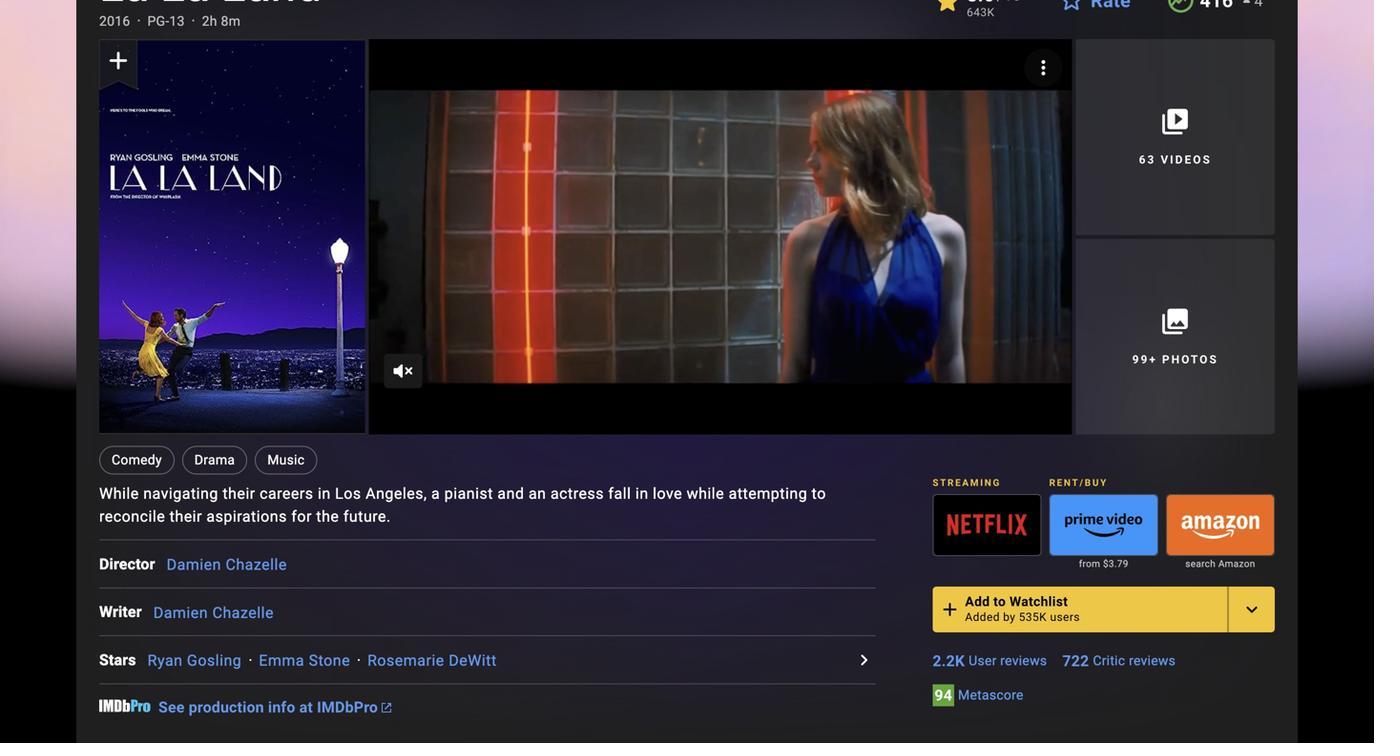 Task type: describe. For each thing, give the bounding box(es) containing it.
drama
[[195, 453, 235, 469]]

watch on prime video image
[[1051, 496, 1158, 556]]

fall
[[609, 485, 632, 503]]

and
[[498, 485, 525, 503]]

reviews for 722
[[1130, 654, 1176, 669]]

damien for writer
[[153, 604, 208, 622]]

arrow drop up image
[[1236, 0, 1259, 12]]

from $3.79 group
[[1050, 495, 1159, 572]]

users
[[1051, 611, 1081, 625]]

future.
[[344, 508, 391, 526]]

dewitt
[[449, 652, 497, 670]]

watchlist
[[1010, 595, 1069, 610]]

2.2k user reviews
[[933, 653, 1048, 671]]

drama button
[[182, 447, 247, 475]]

2h
[[202, 13, 217, 29]]

for
[[292, 508, 312, 526]]

metascore
[[959, 688, 1024, 704]]

imdbpro
[[317, 699, 378, 717]]

videos
[[1161, 153, 1213, 167]]

added
[[966, 611, 1001, 625]]

music button
[[255, 447, 317, 475]]

ryan gosling button
[[148, 652, 242, 670]]

watch official 'dreamers' trailer element
[[369, 39, 1073, 435]]

search
[[1186, 559, 1217, 570]]

careers
[[260, 485, 314, 503]]

emma stone
[[259, 652, 350, 670]]

info
[[268, 699, 296, 717]]

pg-13
[[147, 13, 185, 29]]

63 videos button
[[1077, 39, 1276, 235]]

search on amazon image
[[1168, 496, 1275, 556]]

chazelle for director
[[226, 556, 287, 574]]

1 horizontal spatial their
[[223, 485, 256, 503]]

1 in from the left
[[318, 485, 331, 503]]

$3.79
[[1104, 559, 1129, 570]]

while
[[99, 485, 139, 503]]

production
[[189, 699, 264, 717]]

watch on netflix image
[[934, 496, 1041, 556]]

722
[[1063, 653, 1090, 671]]

add image
[[939, 599, 962, 622]]

comedy button
[[99, 447, 175, 475]]

rosemarie
[[368, 652, 445, 670]]

see production info at imdbpro
[[159, 699, 378, 717]]

chazelle for writer
[[213, 604, 274, 622]]

by
[[1004, 611, 1016, 625]]

aspirations
[[207, 508, 287, 526]]

2 in from the left
[[636, 485, 649, 503]]

los
[[335, 485, 362, 503]]

critic
[[1094, 654, 1126, 669]]

at
[[299, 699, 313, 717]]

ryan gosling and emma stone in la la land (2016) image
[[99, 41, 365, 434]]

1 vertical spatial their
[[170, 508, 202, 526]]

rent/buy
[[1050, 477, 1108, 489]]

amazon
[[1219, 559, 1256, 570]]

ryan
[[148, 652, 183, 670]]

director
[[99, 556, 155, 574]]

launch inline image
[[382, 704, 392, 713]]

643k button
[[925, 0, 1034, 20]]

ryan gosling
[[148, 652, 242, 670]]

94
[[935, 687, 953, 705]]



Task type: vqa. For each thing, say whether or not it's contained in the screenshot.
top 'Damien'
yes



Task type: locate. For each thing, give the bounding box(es) containing it.
643k
[[967, 6, 995, 19]]

user
[[969, 654, 997, 669]]

video autoplay preference image
[[1033, 56, 1056, 79]]

emma
[[259, 652, 305, 670]]

their down the navigating
[[170, 508, 202, 526]]

1 reviews from the left
[[1001, 654, 1048, 669]]

angeles,
[[366, 485, 427, 503]]

to right attempting at the right of page
[[812, 485, 827, 503]]

rosemarie dewitt
[[368, 652, 497, 670]]

chazelle up gosling
[[213, 604, 274, 622]]

pianist
[[445, 485, 494, 503]]

reviews
[[1001, 654, 1048, 669], [1130, 654, 1176, 669]]

photos
[[1163, 353, 1219, 367]]

reviews inside 2.2k user reviews
[[1001, 654, 1048, 669]]

1 see full cast and crew element from the top
[[99, 553, 167, 576]]

from $3.79
[[1080, 559, 1129, 570]]

add title to another list image
[[1241, 599, 1264, 622]]

emma stone button
[[259, 652, 350, 670]]

2 see full cast and crew element from the top
[[99, 601, 153, 624]]

99+ photos
[[1133, 353, 1219, 367]]

comedy
[[112, 453, 162, 469]]

reviews inside the 722 critic reviews
[[1130, 654, 1176, 669]]

an
[[529, 485, 547, 503]]

search amazon group
[[1167, 495, 1276, 572]]

reconcile
[[99, 508, 165, 526]]

see production info at imdbpro button
[[159, 699, 392, 717]]

stars button
[[99, 649, 148, 672]]

navigating
[[143, 485, 219, 503]]

0 vertical spatial chazelle
[[226, 556, 287, 574]]

0 horizontal spatial reviews
[[1001, 654, 1048, 669]]

damien chazelle button up gosling
[[153, 604, 274, 622]]

search amazon link
[[1167, 557, 1276, 572]]

2h 8m
[[202, 13, 241, 29]]

722 critic reviews
[[1063, 653, 1176, 671]]

see
[[159, 699, 185, 717]]

a jazz pianist falls for an aspiring actress in los angeles. image
[[369, 39, 1073, 435]]

to inside add to watchlist added by 535k users
[[994, 595, 1007, 610]]

search amazon
[[1186, 559, 1256, 570]]

see full cast and crew element down the reconcile
[[99, 553, 167, 576]]

2016 button
[[99, 12, 130, 31]]

1 vertical spatial to
[[994, 595, 1007, 610]]

damien for director
[[167, 556, 222, 574]]

add to watchlist added by 535k users
[[966, 595, 1081, 625]]

to inside while navigating their careers in los angeles, a pianist and an actress fall in love while attempting to reconcile their aspirations for the future.
[[812, 485, 827, 503]]

535k
[[1020, 611, 1048, 625]]

stone
[[309, 652, 350, 670]]

add
[[966, 595, 991, 610]]

0 horizontal spatial in
[[318, 485, 331, 503]]

63 videos
[[1140, 153, 1213, 167]]

0 horizontal spatial their
[[170, 508, 202, 526]]

in right "fall"
[[636, 485, 649, 503]]

reviews for 2.2k
[[1001, 654, 1048, 669]]

0 vertical spatial to
[[812, 485, 827, 503]]

from $3.79 link
[[1050, 557, 1159, 572]]

1 vertical spatial chazelle
[[213, 604, 274, 622]]

94 metascore
[[935, 687, 1024, 705]]

1 vertical spatial damien
[[153, 604, 208, 622]]

see full cast and crew element down the director at bottom
[[99, 601, 153, 624]]

63
[[1140, 153, 1157, 167]]

damien chazelle
[[167, 556, 287, 574], [153, 604, 274, 622]]

love
[[653, 485, 683, 503]]

pg-13 button
[[147, 12, 185, 31]]

2016
[[99, 13, 130, 29]]

a
[[432, 485, 440, 503]]

reviews right user at the right bottom
[[1001, 654, 1048, 669]]

the
[[316, 508, 339, 526]]

0 vertical spatial damien chazelle
[[167, 556, 287, 574]]

streaming
[[933, 477, 1002, 489]]

in
[[318, 485, 331, 503], [636, 485, 649, 503]]

volume off image
[[392, 360, 415, 383]]

see full cast and crew element containing director
[[99, 553, 167, 576]]

damien right the director at bottom
[[167, 556, 222, 574]]

1 vertical spatial damien chazelle button
[[153, 604, 274, 622]]

1 vertical spatial damien chazelle
[[153, 604, 274, 622]]

0 vertical spatial damien chazelle button
[[167, 556, 287, 574]]

in up the
[[318, 485, 331, 503]]

2 reviews from the left
[[1130, 654, 1176, 669]]

attempting
[[729, 485, 808, 503]]

1 vertical spatial see full cast and crew element
[[99, 601, 153, 624]]

see full cast and crew image
[[853, 649, 876, 672]]

from
[[1080, 559, 1101, 570]]

chazelle down aspirations
[[226, 556, 287, 574]]

their
[[223, 485, 256, 503], [170, 508, 202, 526]]

99+
[[1133, 353, 1158, 367]]

while navigating their careers in los angeles, a pianist and an actress fall in love while attempting to reconcile their aspirations for the future.
[[99, 485, 827, 526]]

0 vertical spatial damien
[[167, 556, 222, 574]]

reviews right the critic
[[1130, 654, 1176, 669]]

damien chazelle button for director
[[167, 556, 287, 574]]

see full cast and crew element containing writer
[[99, 601, 153, 624]]

damien chazelle up gosling
[[153, 604, 274, 622]]

2.2k
[[933, 653, 965, 671]]

actress
[[551, 485, 604, 503]]

damien chazelle for director
[[167, 556, 287, 574]]

99+ photos button
[[1077, 239, 1276, 435]]

8m
[[221, 13, 241, 29]]

damien chazelle button
[[167, 556, 287, 574], [153, 604, 274, 622]]

group
[[369, 39, 1073, 435], [99, 39, 365, 435], [933, 495, 1042, 557], [1050, 495, 1159, 557], [1167, 495, 1276, 557]]

their up aspirations
[[223, 485, 256, 503]]

rosemarie dewitt button
[[368, 652, 497, 670]]

music
[[268, 453, 305, 469]]

gosling
[[187, 652, 242, 670]]

to
[[812, 485, 827, 503], [994, 595, 1007, 610]]

damien
[[167, 556, 222, 574], [153, 604, 208, 622]]

see full cast and crew element
[[99, 553, 167, 576], [99, 601, 153, 624]]

0 horizontal spatial to
[[812, 485, 827, 503]]

pg-
[[147, 13, 169, 29]]

1 horizontal spatial in
[[636, 485, 649, 503]]

damien chazelle down aspirations
[[167, 556, 287, 574]]

chazelle
[[226, 556, 287, 574], [213, 604, 274, 622]]

13
[[169, 13, 185, 29]]

writer
[[99, 604, 142, 622]]

damien up ryan gosling
[[153, 604, 208, 622]]

damien chazelle for writer
[[153, 604, 274, 622]]

damien chazelle button down aspirations
[[167, 556, 287, 574]]

1 horizontal spatial reviews
[[1130, 654, 1176, 669]]

to up the "by"
[[994, 595, 1007, 610]]

stars
[[99, 652, 136, 670]]

1 horizontal spatial to
[[994, 595, 1007, 610]]

while
[[687, 485, 725, 503]]

0 vertical spatial their
[[223, 485, 256, 503]]

damien chazelle button for writer
[[153, 604, 274, 622]]

0 vertical spatial see full cast and crew element
[[99, 553, 167, 576]]

video player application
[[369, 39, 1073, 435]]



